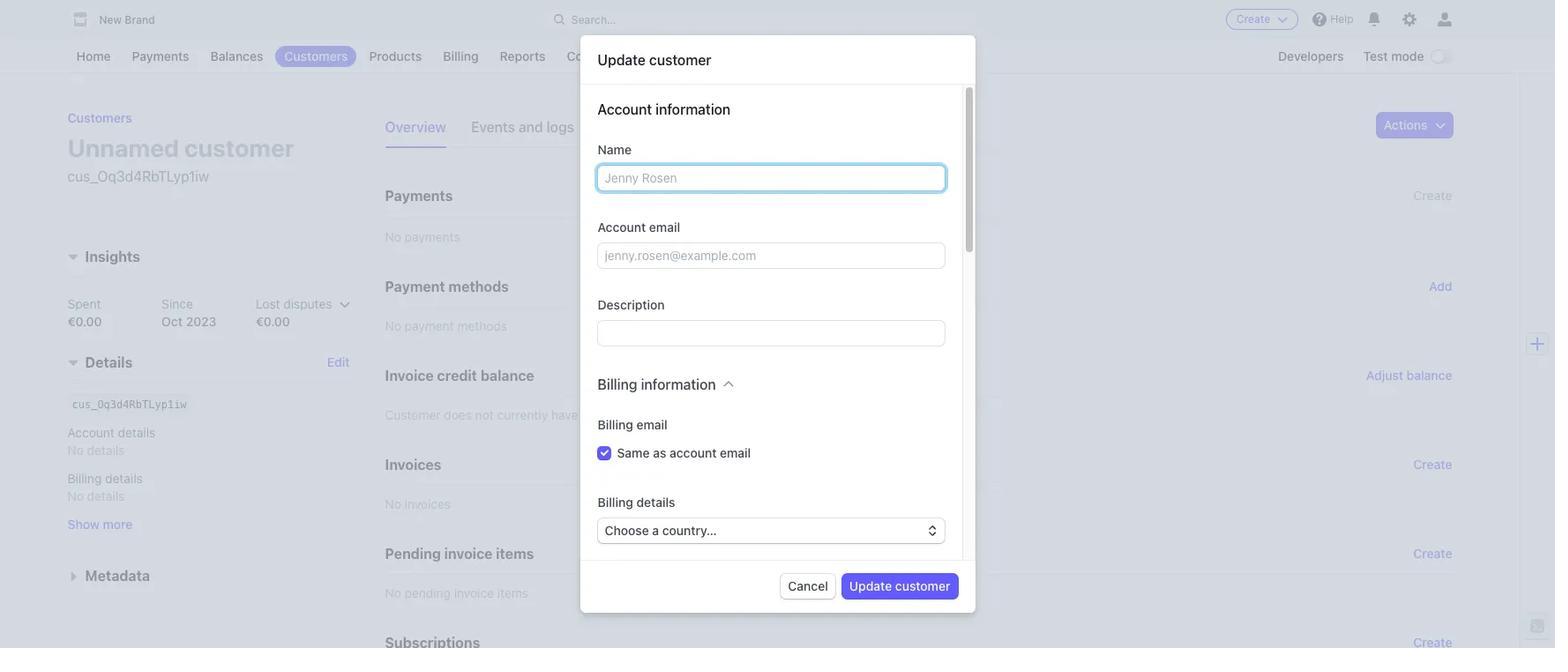 Task type: locate. For each thing, give the bounding box(es) containing it.
details down account details no details
[[105, 472, 143, 487]]

1 vertical spatial email
[[637, 417, 668, 432]]

not
[[475, 408, 494, 423]]

currently
[[497, 408, 548, 423]]

payments up no payments
[[385, 188, 453, 204]]

no pending invoice items
[[385, 586, 529, 601]]

0 vertical spatial cus_oq3d4rbtlyp1iw
[[67, 169, 209, 184]]

update customer
[[598, 52, 712, 68], [850, 579, 951, 594]]

1 vertical spatial update
[[850, 579, 892, 594]]

account for account email
[[598, 220, 646, 235]]

no left pending
[[385, 586, 401, 601]]

2 vertical spatial account
[[67, 426, 115, 441]]

no for payment methods
[[385, 319, 401, 334]]

details up choose a country… at the left
[[637, 495, 676, 510]]

email right account
[[720, 446, 751, 461]]

account down cus_oq3d4rbtlyp1iw button
[[67, 426, 115, 441]]

insights
[[85, 249, 140, 265]]

customers up the unnamed
[[67, 110, 132, 125]]

customers left the products
[[284, 49, 348, 64]]

billing down account details no details
[[67, 472, 102, 487]]

details down cus_oq3d4rbtlyp1iw button
[[118, 426, 156, 441]]

billing
[[443, 49, 479, 64], [598, 377, 638, 393], [598, 417, 633, 432], [67, 472, 102, 487], [598, 495, 633, 510]]

0 vertical spatial create button
[[1226, 9, 1299, 30]]

same as account email
[[617, 446, 751, 461]]

items
[[496, 546, 534, 562], [497, 586, 529, 601]]

create button for pending invoice items
[[1414, 545, 1453, 563]]

details
[[118, 426, 156, 441], [87, 443, 125, 458], [105, 472, 143, 487], [87, 489, 125, 504], [637, 495, 676, 510]]

country…
[[663, 523, 717, 538]]

choose a country… button
[[598, 519, 945, 544]]

2 vertical spatial customer
[[895, 579, 951, 594]]

credit
[[437, 368, 477, 384]]

0 horizontal spatial update customer
[[598, 52, 712, 68]]

1 horizontal spatial update
[[850, 579, 892, 594]]

update down search…
[[598, 52, 646, 68]]

update right cancel
[[850, 579, 892, 594]]

billing for billing
[[443, 49, 479, 64]]

invoice up no pending invoice items
[[444, 546, 493, 562]]

billing for billing details
[[598, 495, 633, 510]]

no up billing details no details
[[67, 443, 84, 458]]

account down name
[[598, 220, 646, 235]]

billing left reports
[[443, 49, 479, 64]]

choose
[[605, 523, 649, 538]]

information down more button
[[656, 101, 731, 117]]

information
[[656, 101, 731, 117], [641, 377, 716, 393]]

pending invoice items
[[385, 546, 534, 562]]

0 horizontal spatial a
[[582, 408, 588, 423]]

no up the show
[[67, 489, 84, 504]]

0 vertical spatial account
[[598, 101, 652, 117]]

customers link
[[276, 46, 357, 67], [67, 110, 132, 125]]

email up as
[[637, 417, 668, 432]]

0 vertical spatial email
[[649, 220, 680, 235]]

2 vertical spatial email
[[720, 446, 751, 461]]

account for account information
[[598, 101, 652, 117]]

methods up no payment methods
[[449, 279, 509, 295]]

2 vertical spatial create button
[[1414, 545, 1453, 563]]

billing for billing information
[[598, 377, 638, 393]]

billing for billing details no details
[[67, 472, 102, 487]]

information up billing email
[[641, 377, 716, 393]]

0 vertical spatial methods
[[449, 279, 509, 295]]

add
[[1429, 279, 1453, 294]]

0 horizontal spatial customers
[[67, 110, 132, 125]]

a right have on the bottom
[[582, 408, 588, 423]]

1 vertical spatial customer
[[184, 133, 294, 162]]

account up name
[[598, 101, 652, 117]]

create button
[[1226, 9, 1299, 30], [1414, 184, 1453, 208], [1414, 545, 1453, 563]]

details
[[85, 355, 133, 371]]

no left payment
[[385, 319, 401, 334]]

1 horizontal spatial customer
[[649, 52, 712, 68]]

email
[[649, 220, 680, 235], [637, 417, 668, 432], [720, 446, 751, 461]]

balance
[[481, 368, 534, 384], [1407, 368, 1453, 383]]

customer
[[385, 408, 441, 423]]

0 vertical spatial a
[[582, 408, 588, 423]]

details up billing details no details
[[87, 443, 125, 458]]

0 horizontal spatial customers link
[[67, 110, 132, 125]]

edit
[[327, 355, 350, 370]]

unnamed
[[67, 133, 179, 162]]

1 vertical spatial update customer
[[850, 579, 951, 594]]

no for payments
[[385, 229, 401, 244]]

€0.00 down spent
[[67, 315, 102, 330]]

balance inside button
[[1407, 368, 1453, 383]]

payments
[[405, 229, 460, 244]]

items down pending invoice items
[[497, 586, 529, 601]]

a right "choose"
[[652, 523, 659, 538]]

0 vertical spatial customers
[[284, 49, 348, 64]]

insights button
[[60, 240, 140, 268]]

update customer button
[[843, 574, 958, 599]]

billing inside billing link
[[443, 49, 479, 64]]

create link
[[1414, 456, 1453, 474]]

billing up balance.
[[598, 377, 638, 393]]

0 vertical spatial information
[[656, 101, 731, 117]]

2 balance from the left
[[1407, 368, 1453, 383]]

svg image
[[1435, 120, 1446, 131]]

create
[[1237, 12, 1271, 26], [1414, 188, 1453, 203], [1414, 457, 1453, 472], [1414, 546, 1453, 561]]

methods down payment methods
[[457, 319, 507, 334]]

a inside dropdown button
[[652, 523, 659, 538]]

edit button
[[327, 354, 350, 372]]

0 vertical spatial update customer
[[598, 52, 712, 68]]

balance up customer does not currently have a balance.
[[481, 368, 534, 384]]

1 €0.00 from the left
[[67, 315, 102, 330]]

payment methods
[[385, 279, 509, 295]]

email for billing email
[[637, 417, 668, 432]]

no
[[385, 229, 401, 244], [385, 319, 401, 334], [67, 443, 84, 458], [67, 489, 84, 504], [385, 497, 401, 512], [385, 586, 401, 601]]

customers
[[284, 49, 348, 64], [67, 110, 132, 125]]

show more button
[[67, 517, 133, 534]]

cus_oq3d4rbtlyp1iw down the unnamed
[[67, 169, 209, 184]]

email up "description"
[[649, 220, 680, 235]]

cancel button
[[781, 574, 835, 599]]

customer
[[649, 52, 712, 68], [184, 133, 294, 162], [895, 579, 951, 594]]

reports
[[500, 49, 546, 64]]

cus_oq3d4rbtlyp1iw
[[67, 169, 209, 184], [72, 399, 187, 412]]

1 vertical spatial a
[[652, 523, 659, 538]]

customers link left products link
[[276, 46, 357, 67]]

0 vertical spatial customer
[[649, 52, 712, 68]]

1 vertical spatial account
[[598, 220, 646, 235]]

€0.00
[[67, 315, 102, 330], [256, 315, 290, 330]]

1 horizontal spatial €0.00
[[256, 315, 290, 330]]

customer inside unnamed customer cus_oq3d4rbtlyp1iw
[[184, 133, 294, 162]]

create for pending invoice items's create button
[[1414, 546, 1453, 561]]

balance right adjust on the bottom right
[[1407, 368, 1453, 383]]

information for account information
[[656, 101, 731, 117]]

customers for the top customers link
[[284, 49, 348, 64]]

mode
[[1392, 49, 1425, 64]]

billing inside billing details no details
[[67, 472, 102, 487]]

customers inside customers link
[[284, 49, 348, 64]]

disputes
[[283, 297, 332, 312]]

choose a country…
[[605, 523, 717, 538]]

description
[[598, 297, 665, 312]]

details for account details no details
[[118, 426, 156, 441]]

no left the invoices
[[385, 497, 401, 512]]

cus_oq3d4rbtlyp1iw up account details no details
[[72, 399, 187, 412]]

test
[[1364, 49, 1388, 64]]

items up no pending invoice items
[[496, 546, 534, 562]]

0 vertical spatial payments
[[132, 49, 189, 64]]

Search… search field
[[543, 8, 977, 30]]

methods
[[449, 279, 509, 295], [457, 319, 507, 334]]

billing details
[[598, 495, 676, 510]]

1 horizontal spatial update customer
[[850, 579, 951, 594]]

details for billing details
[[637, 495, 676, 510]]

create inside button
[[1237, 12, 1271, 26]]

1 balance from the left
[[481, 368, 534, 384]]

2023
[[186, 315, 217, 330]]

oct
[[162, 315, 183, 330]]

2 horizontal spatial customer
[[895, 579, 951, 594]]

0 horizontal spatial €0.00
[[67, 315, 102, 330]]

invoice
[[444, 546, 493, 562], [454, 586, 494, 601]]

0 vertical spatial invoice
[[444, 546, 493, 562]]

1 vertical spatial customers
[[67, 110, 132, 125]]

email for account email
[[649, 220, 680, 235]]

as
[[653, 446, 667, 461]]

0 horizontal spatial update
[[598, 52, 646, 68]]

payments down brand
[[132, 49, 189, 64]]

0 horizontal spatial balance
[[481, 368, 534, 384]]

adjust balance button
[[1367, 367, 1453, 385]]

1 horizontal spatial payments
[[385, 188, 453, 204]]

billing up same
[[598, 417, 633, 432]]

invoices
[[405, 497, 451, 512]]

0 horizontal spatial payments
[[132, 49, 189, 64]]

account
[[598, 101, 652, 117], [598, 220, 646, 235], [67, 426, 115, 441]]

1 horizontal spatial customers
[[284, 49, 348, 64]]

no left payments
[[385, 229, 401, 244]]

customers link up the unnamed
[[67, 110, 132, 125]]

1 vertical spatial payments
[[385, 188, 453, 204]]

home
[[76, 49, 111, 64]]

details for billing details no details
[[105, 472, 143, 487]]

pending
[[405, 586, 451, 601]]

billing up "choose"
[[598, 495, 633, 510]]

cus_oq3d4rbtlyp1iw inside unnamed customer cus_oq3d4rbtlyp1iw
[[67, 169, 209, 184]]

have
[[551, 408, 578, 423]]

invoice down pending invoice items
[[454, 586, 494, 601]]

1 vertical spatial create button
[[1414, 184, 1453, 208]]

invoice credit balance
[[385, 368, 534, 384]]

1 horizontal spatial customers link
[[276, 46, 357, 67]]

1 horizontal spatial a
[[652, 523, 659, 538]]

tab list
[[385, 113, 599, 148]]

no for pending invoice items
[[385, 586, 401, 601]]

payments
[[132, 49, 189, 64], [385, 188, 453, 204]]

1 vertical spatial information
[[641, 377, 716, 393]]

0 horizontal spatial customer
[[184, 133, 294, 162]]

1 horizontal spatial balance
[[1407, 368, 1453, 383]]

payment
[[405, 319, 454, 334]]

€0.00 down lost
[[256, 315, 290, 330]]

since oct 2023
[[162, 297, 217, 330]]



Task type: describe. For each thing, give the bounding box(es) containing it.
cus_oq3d4rbtlyp1iw button
[[72, 396, 187, 413]]

billing email
[[598, 417, 668, 432]]

no for invoices
[[385, 497, 401, 512]]

no payments
[[385, 229, 460, 244]]

more
[[637, 49, 667, 64]]

1 vertical spatial invoice
[[454, 586, 494, 601]]

0 vertical spatial items
[[496, 546, 534, 562]]

lost disputes
[[256, 297, 332, 312]]

1 vertical spatial items
[[497, 586, 529, 601]]

adjust balance
[[1367, 368, 1453, 383]]

new brand button
[[67, 7, 173, 32]]

and
[[519, 119, 543, 135]]

same
[[617, 446, 650, 461]]

1 vertical spatial cus_oq3d4rbtlyp1iw
[[72, 399, 187, 412]]

actions
[[1384, 117, 1428, 132]]

invoices
[[385, 457, 442, 473]]

more button
[[629, 46, 694, 67]]

account details no details
[[67, 426, 156, 458]]

billing information
[[598, 377, 716, 393]]

lost
[[256, 297, 280, 312]]

details button
[[60, 345, 133, 374]]

overview
[[385, 119, 446, 135]]

search…
[[572, 13, 616, 26]]

payments link
[[123, 46, 198, 67]]

0 vertical spatial customers link
[[276, 46, 357, 67]]

billing for billing email
[[598, 417, 633, 432]]

adjust
[[1367, 368, 1404, 383]]

billing details no details
[[67, 472, 143, 504]]

test mode
[[1364, 49, 1425, 64]]

balances
[[211, 49, 263, 64]]

show
[[67, 517, 100, 532]]

balance.
[[592, 408, 640, 423]]

brand
[[125, 13, 155, 26]]

reports link
[[491, 46, 555, 67]]

overview button
[[385, 113, 457, 148]]

create button for payments
[[1414, 184, 1453, 208]]

developers link
[[1270, 46, 1353, 67]]

billing link
[[434, 46, 488, 67]]

Account email email field
[[598, 244, 945, 268]]

customers for customers link to the bottom
[[67, 110, 132, 125]]

does
[[444, 408, 472, 423]]

create for the create link
[[1414, 457, 1453, 472]]

no inside billing details no details
[[67, 489, 84, 504]]

1 vertical spatial customers link
[[67, 110, 132, 125]]

payment
[[385, 279, 445, 295]]

events and logs button
[[471, 113, 585, 148]]

account inside account details no details
[[67, 426, 115, 441]]

account information
[[598, 101, 731, 117]]

spent €0.00
[[67, 297, 102, 330]]

no inside account details no details
[[67, 443, 84, 458]]

update inside button
[[850, 579, 892, 594]]

more
[[103, 517, 133, 532]]

Name text field
[[598, 166, 945, 191]]

customer inside button
[[895, 579, 951, 594]]

connect
[[567, 49, 616, 64]]

logs
[[547, 119, 574, 135]]

developers
[[1279, 49, 1344, 64]]

1 vertical spatial methods
[[457, 319, 507, 334]]

add button
[[1429, 278, 1453, 296]]

create for payments's create button
[[1414, 188, 1453, 203]]

information for billing information
[[641, 377, 716, 393]]

customer does not currently have a balance.
[[385, 408, 640, 423]]

unnamed customer cus_oq3d4rbtlyp1iw
[[67, 133, 294, 184]]

events
[[471, 119, 515, 135]]

events and logs
[[471, 119, 574, 135]]

Description text field
[[598, 321, 945, 346]]

account
[[670, 446, 717, 461]]

no payment methods
[[385, 319, 507, 334]]

since
[[162, 297, 193, 312]]

new
[[99, 13, 122, 26]]

actions button
[[1377, 113, 1453, 138]]

products
[[369, 49, 422, 64]]

2 €0.00 from the left
[[256, 315, 290, 330]]

tab list containing overview
[[385, 113, 599, 148]]

account email
[[598, 220, 680, 235]]

cancel
[[788, 579, 828, 594]]

pending
[[385, 546, 441, 562]]

home link
[[67, 46, 120, 67]]

payments inside payments link
[[132, 49, 189, 64]]

no invoices
[[385, 497, 451, 512]]

connect link
[[558, 46, 625, 67]]

invoice
[[385, 368, 434, 384]]

0 vertical spatial update
[[598, 52, 646, 68]]

spent
[[67, 297, 101, 312]]

details up the show more
[[87, 489, 125, 504]]

products link
[[360, 46, 431, 67]]

update customer inside button
[[850, 579, 951, 594]]

show more
[[67, 517, 133, 532]]

balances link
[[202, 46, 272, 67]]

name
[[598, 142, 632, 157]]



Task type: vqa. For each thing, say whether or not it's contained in the screenshot.
Edit button
yes



